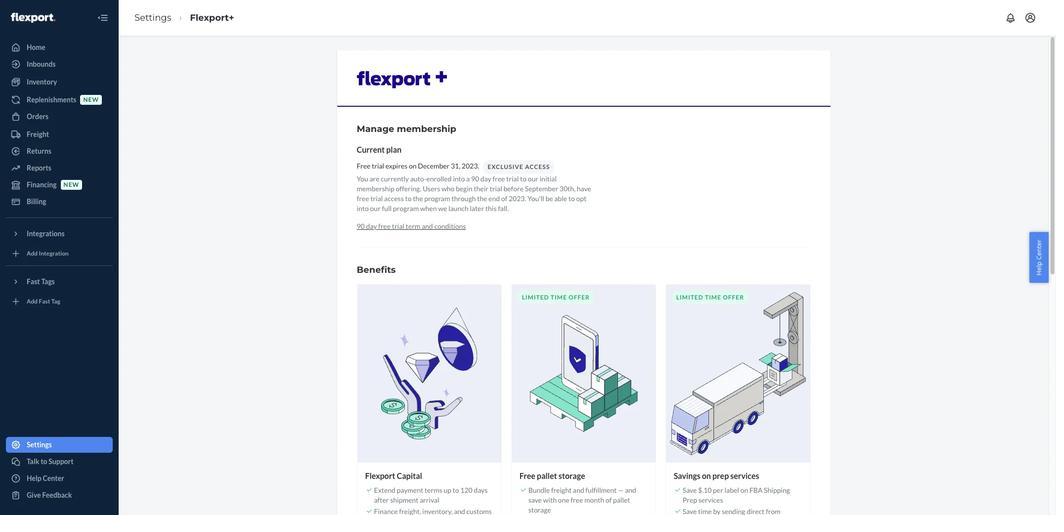 Task type: describe. For each thing, give the bounding box(es) containing it.
0 vertical spatial pallet
[[537, 471, 557, 481]]

integrations button
[[6, 226, 113, 242]]

prep
[[683, 496, 698, 505]]

billing link
[[6, 194, 113, 210]]

1 horizontal spatial storage
[[559, 471, 586, 481]]

who
[[442, 184, 455, 193]]

1 vertical spatial fast
[[39, 298, 50, 305]]

savings on prep services
[[674, 471, 760, 481]]

returns link
[[6, 143, 113, 159]]

enrolled
[[427, 174, 452, 183]]

capital
[[397, 471, 422, 481]]

savings
[[674, 471, 701, 481]]

talk
[[27, 458, 39, 466]]

fast tags button
[[6, 274, 113, 290]]

up
[[444, 487, 452, 495]]

free inside bundle freight and fulfillment — and save with one free month of pallet storage
[[571, 496, 583, 505]]

trial up are
[[372, 162, 385, 170]]

90 day free trial term and conditions
[[357, 222, 466, 230]]

current plan
[[357, 145, 402, 154]]

help center link
[[6, 471, 113, 487]]

help inside help center link
[[27, 474, 41, 483]]

through
[[452, 194, 476, 203]]

1 vertical spatial program
[[393, 204, 419, 213]]

conditions
[[435, 222, 466, 230]]

1 vertical spatial into
[[357, 204, 369, 213]]

save $.10 per label on fba shipping prep services
[[683, 487, 791, 505]]

1 the from the left
[[413, 194, 423, 203]]

you are currently auto-enrolled into a 90 day free trial to our initial membership offering. users who begin their trial before september 30th, have free trial access to the program through the end of 2023. you'll be able to opt into our full program when we launch later this fall.
[[357, 174, 592, 213]]

1 vertical spatial 90
[[357, 222, 365, 230]]

offer for storage
[[569, 294, 590, 301]]

free down the you
[[357, 194, 369, 203]]

free for free pallet storage
[[520, 471, 536, 481]]

add fast tag link
[[6, 294, 113, 310]]

settings inside breadcrumbs navigation
[[135, 12, 171, 23]]

shipping
[[764, 487, 791, 495]]

have
[[577, 184, 592, 193]]

1 horizontal spatial membership
[[397, 123, 457, 134]]

free for free trial expires on december 31, 2023.
[[357, 162, 371, 170]]

prep
[[713, 471, 729, 481]]

freight
[[552, 487, 572, 495]]

returns
[[27, 147, 51, 155]]

exclusive
[[488, 163, 524, 171]]

31,
[[451, 162, 461, 170]]

inventory link
[[6, 74, 113, 90]]

begin
[[456, 184, 473, 193]]

fall.
[[498, 204, 509, 213]]

freight link
[[6, 127, 113, 142]]

offering.
[[396, 184, 422, 193]]

1 horizontal spatial and
[[573, 487, 585, 495]]

time for storage
[[551, 294, 567, 301]]

and for trial
[[422, 222, 433, 230]]

term
[[406, 222, 421, 230]]

flexport logo image
[[11, 13, 55, 23]]

new for financing
[[64, 181, 79, 189]]

bundle
[[529, 487, 550, 495]]

able
[[555, 194, 568, 203]]

flexport
[[365, 471, 396, 481]]

later
[[470, 204, 484, 213]]

manage
[[357, 123, 395, 134]]

free pallet storage
[[520, 471, 586, 481]]

2023. inside you are currently auto-enrolled into a 90 day free trial to our initial membership offering. users who begin their trial before september 30th, have free trial access to the program through the end of 2023. you'll be able to opt into our full program when we launch later this fall.
[[509, 194, 527, 203]]

terms
[[425, 487, 443, 495]]

auto-
[[410, 174, 427, 183]]

replenishments
[[27, 95, 76, 104]]

pallet inside bundle freight and fulfillment — and save with one free month of pallet storage
[[613, 496, 631, 505]]

home
[[27, 43, 45, 51]]

you'll
[[528, 194, 545, 203]]

settings link inside breadcrumbs navigation
[[135, 12, 171, 23]]

fulfillment
[[586, 487, 617, 495]]

1 vertical spatial our
[[370, 204, 381, 213]]

trial up full
[[371, 194, 383, 203]]

expires
[[386, 162, 408, 170]]

trial up before
[[507, 174, 519, 183]]

orders
[[27, 112, 49, 121]]

add for add integration
[[27, 250, 38, 257]]

fast inside dropdown button
[[27, 278, 40, 286]]

day inside you are currently auto-enrolled into a 90 day free trial to our initial membership offering. users who begin their trial before september 30th, have free trial access to the program through the end of 2023. you'll be able to opt into our full program when we launch later this fall.
[[481, 174, 492, 183]]

talk to support button
[[6, 454, 113, 470]]

help inside help center button
[[1035, 262, 1044, 276]]

this
[[486, 204, 497, 213]]

home link
[[6, 40, 113, 55]]

to down exclusive access on the top
[[520, 174, 527, 183]]

december
[[418, 162, 450, 170]]

exclusive access
[[488, 163, 550, 171]]

0 horizontal spatial 2023.
[[462, 162, 480, 170]]

their
[[474, 184, 489, 193]]

give feedback
[[27, 491, 72, 500]]

30th,
[[560, 184, 576, 193]]

fba
[[750, 487, 763, 495]]

talk to support
[[27, 458, 74, 466]]

access
[[525, 163, 550, 171]]

benefits
[[357, 264, 396, 275]]

extend payment terms up to 120 days after shipment arrival
[[374, 487, 488, 505]]

full
[[382, 204, 392, 213]]

save
[[529, 496, 542, 505]]

1 horizontal spatial program
[[425, 194, 450, 203]]

and for fulfillment
[[626, 487, 637, 495]]

1 horizontal spatial services
[[731, 471, 760, 481]]

days
[[474, 487, 488, 495]]

tags
[[41, 278, 55, 286]]

month
[[585, 496, 605, 505]]

one
[[558, 496, 570, 505]]

0 vertical spatial our
[[528, 174, 539, 183]]

access
[[384, 194, 404, 203]]

feedback
[[42, 491, 72, 500]]

time for prep
[[706, 294, 722, 301]]

tag
[[51, 298, 60, 305]]

—
[[618, 487, 624, 495]]

currently
[[381, 174, 409, 183]]

help center button
[[1030, 232, 1049, 283]]

1 horizontal spatial on
[[702, 471, 711, 481]]

reports
[[27, 164, 51, 172]]

on inside save $.10 per label on fba shipping prep services
[[741, 487, 749, 495]]

0 horizontal spatial on
[[409, 162, 417, 170]]



Task type: vqa. For each thing, say whether or not it's contained in the screenshot.
the 'reserve' at the top of the page
no



Task type: locate. For each thing, give the bounding box(es) containing it.
storage inside bundle freight and fulfillment — and save with one free month of pallet storage
[[529, 506, 552, 515]]

2 limited time offer from the left
[[677, 294, 745, 301]]

orders link
[[6, 109, 113, 125]]

2 horizontal spatial and
[[626, 487, 637, 495]]

give feedback button
[[6, 488, 113, 504]]

trial left term
[[392, 222, 405, 230]]

our down access
[[528, 174, 539, 183]]

0 horizontal spatial of
[[502, 194, 508, 203]]

on up auto-
[[409, 162, 417, 170]]

pallet
[[537, 471, 557, 481], [613, 496, 631, 505]]

services
[[731, 471, 760, 481], [699, 496, 724, 505]]

limited time offer for pallet
[[522, 294, 590, 301]]

1 horizontal spatial settings link
[[135, 12, 171, 23]]

add left integration
[[27, 250, 38, 257]]

new for replenishments
[[83, 96, 99, 104]]

0 vertical spatial settings link
[[135, 12, 171, 23]]

fast left tag
[[39, 298, 50, 305]]

1 horizontal spatial pallet
[[613, 496, 631, 505]]

limited for free
[[522, 294, 549, 301]]

bundle freight and fulfillment — and save with one free month of pallet storage
[[529, 487, 637, 515]]

opt
[[577, 194, 587, 203]]

0 vertical spatial center
[[1035, 240, 1044, 260]]

1 horizontal spatial center
[[1035, 240, 1044, 260]]

open notifications image
[[1005, 12, 1017, 24]]

breadcrumbs navigation
[[127, 3, 242, 32]]

1 horizontal spatial the
[[477, 194, 488, 203]]

center inside button
[[1035, 240, 1044, 260]]

open account menu image
[[1025, 12, 1037, 24]]

give
[[27, 491, 41, 500]]

2 offer from the left
[[723, 294, 745, 301]]

services inside save $.10 per label on fba shipping prep services
[[699, 496, 724, 505]]

add integration
[[27, 250, 69, 257]]

0 horizontal spatial our
[[370, 204, 381, 213]]

0 horizontal spatial center
[[43, 474, 64, 483]]

day left term
[[366, 222, 377, 230]]

1 vertical spatial storage
[[529, 506, 552, 515]]

2023. down before
[[509, 194, 527, 203]]

1 vertical spatial center
[[43, 474, 64, 483]]

extend
[[374, 487, 396, 495]]

reports link
[[6, 160, 113, 176]]

0 horizontal spatial into
[[357, 204, 369, 213]]

label
[[725, 487, 740, 495]]

on left fba on the right of page
[[741, 487, 749, 495]]

into
[[453, 174, 465, 183], [357, 204, 369, 213]]

90
[[471, 174, 479, 183], [357, 222, 365, 230]]

0 vertical spatial fast
[[27, 278, 40, 286]]

0 horizontal spatial services
[[699, 496, 724, 505]]

users
[[423, 184, 440, 193]]

1 add from the top
[[27, 250, 38, 257]]

90 right a
[[471, 174, 479, 183]]

1 horizontal spatial 90
[[471, 174, 479, 183]]

you
[[357, 174, 368, 183]]

0 vertical spatial help center
[[1035, 240, 1044, 276]]

day
[[481, 174, 492, 183], [366, 222, 377, 230]]

membership up december
[[397, 123, 457, 134]]

to down the offering.
[[405, 194, 412, 203]]

1 horizontal spatial 2023.
[[509, 194, 527, 203]]

free
[[357, 162, 371, 170], [520, 471, 536, 481]]

financing
[[27, 181, 57, 189]]

of up fall. at top
[[502, 194, 508, 203]]

pallet down —
[[613, 496, 631, 505]]

1 vertical spatial services
[[699, 496, 724, 505]]

0 horizontal spatial 90
[[357, 222, 365, 230]]

0 horizontal spatial limited time offer
[[522, 294, 590, 301]]

launch
[[449, 204, 469, 213]]

time
[[551, 294, 567, 301], [706, 294, 722, 301]]

1 vertical spatial of
[[606, 496, 612, 505]]

0 horizontal spatial day
[[366, 222, 377, 230]]

0 horizontal spatial new
[[64, 181, 79, 189]]

1 horizontal spatial offer
[[723, 294, 745, 301]]

new
[[83, 96, 99, 104], [64, 181, 79, 189]]

2 the from the left
[[477, 194, 488, 203]]

0 horizontal spatial help
[[27, 474, 41, 483]]

2 horizontal spatial on
[[741, 487, 749, 495]]

new down reports link
[[64, 181, 79, 189]]

0 horizontal spatial program
[[393, 204, 419, 213]]

1 horizontal spatial free
[[520, 471, 536, 481]]

close navigation image
[[97, 12, 109, 24]]

free right one
[[571, 496, 583, 505]]

0 vertical spatial new
[[83, 96, 99, 104]]

services down the $.10
[[699, 496, 724, 505]]

0 vertical spatial on
[[409, 162, 417, 170]]

when
[[420, 204, 437, 213]]

2023. up a
[[462, 162, 480, 170]]

1 vertical spatial help center
[[27, 474, 64, 483]]

the down their
[[477, 194, 488, 203]]

0 horizontal spatial the
[[413, 194, 423, 203]]

inbounds link
[[6, 56, 113, 72]]

1 horizontal spatial new
[[83, 96, 99, 104]]

offer for prep
[[723, 294, 745, 301]]

the down the offering.
[[413, 194, 423, 203]]

of inside you are currently auto-enrolled into a 90 day free trial to our initial membership offering. users who begin their trial before september 30th, have free trial access to the program through the end of 2023. you'll be able to opt into our full program when we launch later this fall.
[[502, 194, 508, 203]]

90 inside you are currently auto-enrolled into a 90 day free trial to our initial membership offering. users who begin their trial before september 30th, have free trial access to the program through the end of 2023. you'll be able to opt into our full program when we launch later this fall.
[[471, 174, 479, 183]]

of down fulfillment
[[606, 496, 612, 505]]

new up orders link
[[83, 96, 99, 104]]

free up the you
[[357, 162, 371, 170]]

0 vertical spatial into
[[453, 174, 465, 183]]

fast tags
[[27, 278, 55, 286]]

0 vertical spatial program
[[425, 194, 450, 203]]

to right talk
[[41, 458, 47, 466]]

help center
[[1035, 240, 1044, 276], [27, 474, 64, 483]]

1 time from the left
[[551, 294, 567, 301]]

2 vertical spatial on
[[741, 487, 749, 495]]

limited for savings
[[677, 294, 704, 301]]

of
[[502, 194, 508, 203], [606, 496, 612, 505]]

freight
[[27, 130, 49, 139]]

membership
[[397, 123, 457, 134], [357, 184, 395, 193]]

membership inside you are currently auto-enrolled into a 90 day free trial to our initial membership offering. users who begin their trial before september 30th, have free trial access to the program through the end of 2023. you'll be able to opt into our full program when we launch later this fall.
[[357, 184, 395, 193]]

1 vertical spatial pallet
[[613, 496, 631, 505]]

september
[[525, 184, 559, 193]]

help center inside button
[[1035, 240, 1044, 276]]

1 vertical spatial new
[[64, 181, 79, 189]]

current
[[357, 145, 385, 154]]

of inside bundle freight and fulfillment — and save with one free month of pallet storage
[[606, 496, 612, 505]]

program down access
[[393, 204, 419, 213]]

1 horizontal spatial into
[[453, 174, 465, 183]]

free down the exclusive
[[493, 174, 505, 183]]

1 vertical spatial day
[[366, 222, 377, 230]]

90 day free trial term and conditions link
[[357, 222, 466, 230]]

fast left tags
[[27, 278, 40, 286]]

our left full
[[370, 204, 381, 213]]

to left opt
[[569, 194, 575, 203]]

0 vertical spatial storage
[[559, 471, 586, 481]]

1 vertical spatial on
[[702, 471, 711, 481]]

1 vertical spatial settings
[[27, 441, 52, 449]]

1 horizontal spatial time
[[706, 294, 722, 301]]

inventory
[[27, 78, 57, 86]]

free
[[493, 174, 505, 183], [357, 194, 369, 203], [379, 222, 391, 230], [571, 496, 583, 505]]

1 horizontal spatial day
[[481, 174, 492, 183]]

center
[[1035, 240, 1044, 260], [43, 474, 64, 483]]

and right term
[[422, 222, 433, 230]]

on
[[409, 162, 417, 170], [702, 471, 711, 481], [741, 487, 749, 495]]

end
[[489, 194, 500, 203]]

0 horizontal spatial limited
[[522, 294, 549, 301]]

free up bundle
[[520, 471, 536, 481]]

shipment
[[390, 496, 419, 505]]

add for add fast tag
[[27, 298, 38, 305]]

pallet up bundle
[[537, 471, 557, 481]]

settings
[[135, 12, 171, 23], [27, 441, 52, 449]]

0 vertical spatial settings
[[135, 12, 171, 23]]

the
[[413, 194, 423, 203], [477, 194, 488, 203]]

1 vertical spatial help
[[27, 474, 41, 483]]

settings link
[[135, 12, 171, 23], [6, 437, 113, 453]]

0 vertical spatial 2023.
[[462, 162, 480, 170]]

2 time from the left
[[706, 294, 722, 301]]

before
[[504, 184, 524, 193]]

limited time offer for on
[[677, 294, 745, 301]]

0 horizontal spatial storage
[[529, 506, 552, 515]]

1 vertical spatial add
[[27, 298, 38, 305]]

1 horizontal spatial limited
[[677, 294, 704, 301]]

0 horizontal spatial and
[[422, 222, 433, 230]]

storage up the freight
[[559, 471, 586, 481]]

save
[[683, 487, 697, 495]]

to inside extend payment terms up to 120 days after shipment arrival
[[453, 487, 459, 495]]

$.10
[[699, 487, 712, 495]]

0 vertical spatial day
[[481, 174, 492, 183]]

0 vertical spatial membership
[[397, 123, 457, 134]]

and
[[422, 222, 433, 230], [573, 487, 585, 495], [626, 487, 637, 495]]

1 limited time offer from the left
[[522, 294, 590, 301]]

0 vertical spatial add
[[27, 250, 38, 257]]

1 vertical spatial free
[[520, 471, 536, 481]]

0 horizontal spatial settings
[[27, 441, 52, 449]]

and right —
[[626, 487, 637, 495]]

services up fba on the right of page
[[731, 471, 760, 481]]

limited
[[522, 294, 549, 301], [677, 294, 704, 301]]

day up their
[[481, 174, 492, 183]]

free down full
[[379, 222, 391, 230]]

add integration link
[[6, 246, 113, 262]]

storage down save
[[529, 506, 552, 515]]

1 vertical spatial membership
[[357, 184, 395, 193]]

be
[[546, 194, 553, 203]]

add fast tag
[[27, 298, 60, 305]]

0 horizontal spatial help center
[[27, 474, 64, 483]]

are
[[370, 174, 380, 183]]

90 up benefits
[[357, 222, 365, 230]]

1 horizontal spatial of
[[606, 496, 612, 505]]

0 horizontal spatial offer
[[569, 294, 590, 301]]

1 limited from the left
[[522, 294, 549, 301]]

free trial expires on december 31, 2023.
[[357, 162, 480, 170]]

1 horizontal spatial help
[[1035, 262, 1044, 276]]

1 horizontal spatial our
[[528, 174, 539, 183]]

trial up end
[[490, 184, 503, 193]]

on left prep
[[702, 471, 711, 481]]

inbounds
[[27, 60, 56, 68]]

1 horizontal spatial help center
[[1035, 240, 1044, 276]]

0 horizontal spatial membership
[[357, 184, 395, 193]]

flexport capital
[[365, 471, 422, 481]]

flexport+
[[190, 12, 234, 23]]

with
[[544, 496, 557, 505]]

to inside button
[[41, 458, 47, 466]]

trial
[[372, 162, 385, 170], [507, 174, 519, 183], [490, 184, 503, 193], [371, 194, 383, 203], [392, 222, 405, 230]]

0 horizontal spatial settings link
[[6, 437, 113, 453]]

1 horizontal spatial limited time offer
[[677, 294, 745, 301]]

storage
[[559, 471, 586, 481], [529, 506, 552, 515]]

0 horizontal spatial time
[[551, 294, 567, 301]]

0 vertical spatial free
[[357, 162, 371, 170]]

0 horizontal spatial free
[[357, 162, 371, 170]]

we
[[438, 204, 447, 213]]

0 vertical spatial 90
[[471, 174, 479, 183]]

arrival
[[420, 496, 440, 505]]

membership down are
[[357, 184, 395, 193]]

1 horizontal spatial settings
[[135, 12, 171, 23]]

2 limited from the left
[[677, 294, 704, 301]]

1 vertical spatial 2023.
[[509, 194, 527, 203]]

2 add from the top
[[27, 298, 38, 305]]

0 vertical spatial services
[[731, 471, 760, 481]]

1 offer from the left
[[569, 294, 590, 301]]

0 vertical spatial of
[[502, 194, 508, 203]]

and right the freight
[[573, 487, 585, 495]]

program up "we"
[[425, 194, 450, 203]]

0 horizontal spatial pallet
[[537, 471, 557, 481]]

support
[[49, 458, 74, 466]]

1 vertical spatial settings link
[[6, 437, 113, 453]]

0 vertical spatial help
[[1035, 262, 1044, 276]]

integration
[[39, 250, 69, 257]]

our
[[528, 174, 539, 183], [370, 204, 381, 213]]

into left full
[[357, 204, 369, 213]]

into left a
[[453, 174, 465, 183]]

add down fast tags
[[27, 298, 38, 305]]

to right up at the bottom of the page
[[453, 487, 459, 495]]

initial
[[540, 174, 557, 183]]

offer
[[569, 294, 590, 301], [723, 294, 745, 301]]

after
[[374, 496, 389, 505]]



